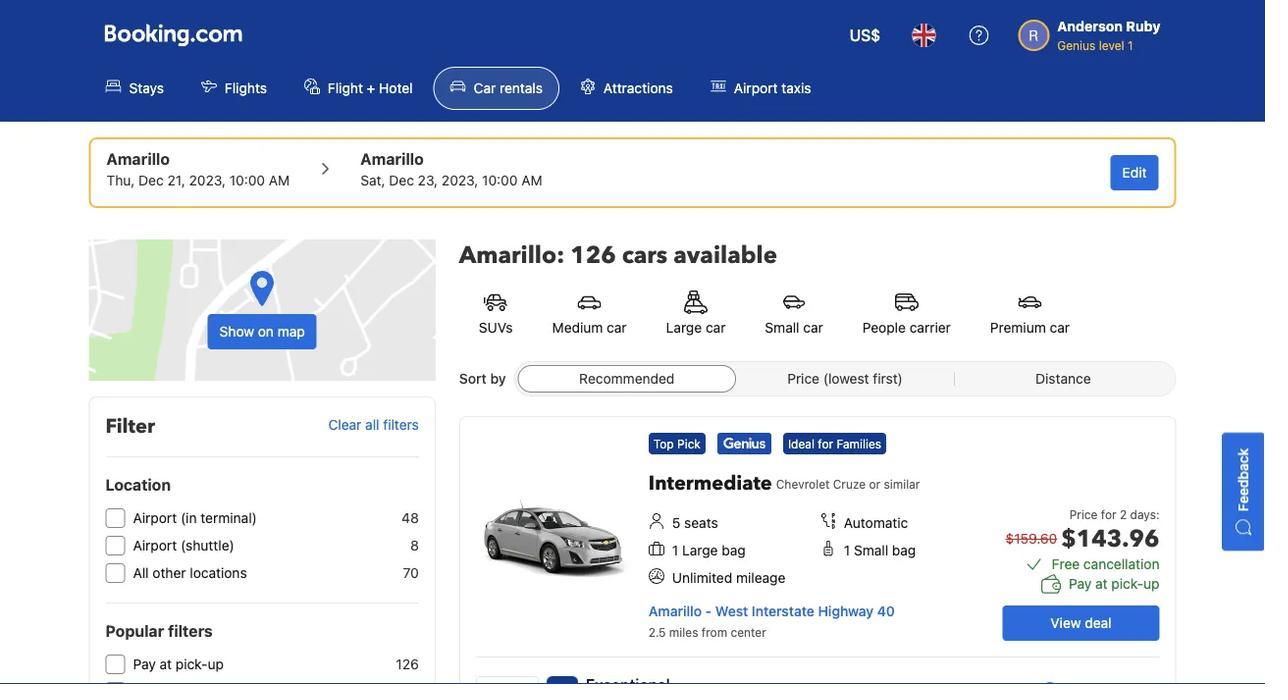 Task type: locate. For each thing, give the bounding box(es) containing it.
4 car from the left
[[1050, 320, 1070, 336]]

am up "amarillo:"
[[522, 172, 543, 189]]

0 vertical spatial price
[[788, 371, 820, 387]]

terminal)
[[201, 510, 257, 526]]

1 vertical spatial large
[[682, 543, 718, 559]]

amarillo group
[[107, 147, 290, 190], [361, 147, 543, 190]]

pick-up date element
[[107, 171, 290, 190]]

23,
[[418, 172, 438, 189]]

2 vertical spatial airport
[[133, 538, 177, 554]]

at down free cancellation
[[1096, 576, 1108, 592]]

2 2023, from the left
[[442, 172, 479, 189]]

filters inside button
[[383, 417, 419, 433]]

pay down "free"
[[1069, 576, 1092, 592]]

1 vertical spatial up
[[208, 656, 224, 673]]

all
[[365, 417, 380, 433]]

2023,
[[189, 172, 226, 189], [442, 172, 479, 189]]

pay at pick-up down popular filters
[[133, 656, 224, 673]]

car down "available"
[[706, 320, 726, 336]]

stays
[[129, 80, 164, 96]]

amarillo for amarillo thu, dec 21, 2023, 10:00 am
[[107, 150, 170, 168]]

am inside amarillo sat, dec 23, 2023, 10:00 am
[[522, 172, 543, 189]]

small up price (lowest first)
[[765, 320, 800, 336]]

1 horizontal spatial amarillo
[[361, 150, 424, 168]]

edit button
[[1111, 155, 1159, 190]]

large car button
[[647, 279, 746, 350]]

price inside price for 2 days: $159.60 $143.96
[[1070, 508, 1098, 521]]

48
[[402, 510, 419, 526]]

1 inside anderson ruby genius level 1
[[1128, 38, 1134, 52]]

1 vertical spatial small
[[854, 543, 889, 559]]

0 horizontal spatial price
[[788, 371, 820, 387]]

0 vertical spatial small
[[765, 320, 800, 336]]

0 horizontal spatial 2023,
[[189, 172, 226, 189]]

1 down 5
[[672, 543, 679, 559]]

1 horizontal spatial 1
[[844, 543, 850, 559]]

0 vertical spatial pay at pick-up
[[1069, 576, 1160, 592]]

airport taxis
[[734, 80, 812, 96]]

1 horizontal spatial pay at pick-up
[[1069, 576, 1160, 592]]

edit
[[1123, 164, 1147, 181]]

40
[[878, 603, 895, 620]]

airport inside the skip to main content "element"
[[734, 80, 778, 96]]

1 vertical spatial 126
[[396, 656, 419, 673]]

airport taxis link
[[694, 67, 828, 110]]

0 horizontal spatial small
[[765, 320, 800, 336]]

at down popular filters
[[160, 656, 172, 673]]

premium
[[991, 320, 1046, 336]]

price for price (lowest first)
[[788, 371, 820, 387]]

pay at pick-up
[[1069, 576, 1160, 592], [133, 656, 224, 673]]

amarillo up 'thu,'
[[107, 150, 170, 168]]

price
[[788, 371, 820, 387], [1070, 508, 1098, 521]]

for
[[818, 437, 834, 451], [1102, 508, 1117, 521]]

taxis
[[782, 80, 812, 96]]

1 down automatic
[[844, 543, 850, 559]]

medium
[[552, 320, 603, 336]]

1 am from the left
[[269, 172, 290, 189]]

1 horizontal spatial price
[[1070, 508, 1098, 521]]

pick
[[678, 437, 701, 451]]

pay at pick-up down cancellation
[[1069, 576, 1160, 592]]

attractions link
[[564, 67, 690, 110]]

small down automatic
[[854, 543, 889, 559]]

show
[[220, 324, 254, 340]]

0 vertical spatial for
[[818, 437, 834, 451]]

map
[[278, 324, 305, 340]]

show on map button
[[89, 240, 436, 381]]

up down cancellation
[[1144, 576, 1160, 592]]

car inside small car button
[[804, 320, 824, 336]]

1 horizontal spatial amarillo group
[[361, 147, 543, 190]]

price up $143.96
[[1070, 508, 1098, 521]]

8
[[410, 538, 419, 554]]

cars
[[622, 239, 668, 271]]

pick- down popular filters
[[176, 656, 208, 673]]

1 horizontal spatial pick-
[[1112, 576, 1144, 592]]

pay inside product card group
[[1069, 576, 1092, 592]]

0 vertical spatial at
[[1096, 576, 1108, 592]]

dec left 21,
[[139, 172, 164, 189]]

airport left (in
[[133, 510, 177, 526]]

1 horizontal spatial small
[[854, 543, 889, 559]]

for right ideal
[[818, 437, 834, 451]]

airport (shuttle)
[[133, 538, 234, 554]]

car up price (lowest first)
[[804, 320, 824, 336]]

am down pick-up location element
[[269, 172, 290, 189]]

filters right the popular
[[168, 622, 213, 641]]

0 horizontal spatial at
[[160, 656, 172, 673]]

popular filters
[[106, 622, 213, 641]]

0 horizontal spatial 1
[[672, 543, 679, 559]]

bag down automatic
[[892, 543, 916, 559]]

0 horizontal spatial filters
[[168, 622, 213, 641]]

1 vertical spatial pick-
[[176, 656, 208, 673]]

clear all filters button
[[328, 417, 419, 433]]

0 vertical spatial 126
[[571, 239, 616, 271]]

price inside sort by "element"
[[788, 371, 820, 387]]

car right the medium
[[607, 320, 627, 336]]

unlimited mileage
[[672, 570, 786, 586]]

ruby
[[1127, 18, 1161, 34]]

car right premium
[[1050, 320, 1070, 336]]

1 small bag
[[844, 543, 916, 559]]

dec inside amarillo thu, dec 21, 2023, 10:00 am
[[139, 172, 164, 189]]

amarillo for amarillo - west interstate highway 40 2.5 miles from center
[[649, 603, 702, 620]]

amarillo inside amarillo thu, dec 21, 2023, 10:00 am
[[107, 150, 170, 168]]

0 horizontal spatial amarillo
[[107, 150, 170, 168]]

airport for airport taxis
[[734, 80, 778, 96]]

1 horizontal spatial for
[[1102, 508, 1117, 521]]

1 horizontal spatial dec
[[389, 172, 414, 189]]

price left (lowest
[[788, 371, 820, 387]]

pick- inside product card group
[[1112, 576, 1144, 592]]

sort by element
[[514, 361, 1177, 397]]

0 vertical spatial airport
[[734, 80, 778, 96]]

1 right level
[[1128, 38, 1134, 52]]

intermediate
[[649, 470, 773, 497]]

10:00 down pick-up location element
[[230, 172, 265, 189]]

0 horizontal spatial amarillo group
[[107, 147, 290, 190]]

car inside premium car button
[[1050, 320, 1070, 336]]

0 horizontal spatial bag
[[722, 543, 746, 559]]

suvs
[[479, 320, 513, 336]]

0 vertical spatial filters
[[383, 417, 419, 433]]

at inside product card group
[[1096, 576, 1108, 592]]

1 for 1 small bag
[[844, 543, 850, 559]]

126 down 70 in the left of the page
[[396, 656, 419, 673]]

1 horizontal spatial at
[[1096, 576, 1108, 592]]

amarillo inside amarillo sat, dec 23, 2023, 10:00 am
[[361, 150, 424, 168]]

amarillo sat, dec 23, 2023, 10:00 am
[[361, 150, 543, 189]]

2 horizontal spatial amarillo
[[649, 603, 702, 620]]

from
[[702, 625, 728, 639]]

mileage
[[736, 570, 786, 586]]

for for price for 2 days: $159.60 $143.96
[[1102, 508, 1117, 521]]

1 2023, from the left
[[189, 172, 226, 189]]

2023, for amarillo thu, dec 21, 2023, 10:00 am
[[189, 172, 226, 189]]

1 vertical spatial pay
[[133, 656, 156, 673]]

sort
[[459, 371, 487, 387]]

0 vertical spatial large
[[666, 320, 702, 336]]

days:
[[1131, 508, 1160, 521]]

1 10:00 from the left
[[230, 172, 265, 189]]

free cancellation
[[1052, 556, 1160, 572]]

0 horizontal spatial 10:00
[[230, 172, 265, 189]]

2023, inside amarillo thu, dec 21, 2023, 10:00 am
[[189, 172, 226, 189]]

2 10:00 from the left
[[482, 172, 518, 189]]

for left 2
[[1102, 508, 1117, 521]]

0 vertical spatial up
[[1144, 576, 1160, 592]]

2 horizontal spatial 1
[[1128, 38, 1134, 52]]

2 dec from the left
[[389, 172, 414, 189]]

3 car from the left
[[804, 320, 824, 336]]

2023, for amarillo sat, dec 23, 2023, 10:00 am
[[442, 172, 479, 189]]

0 horizontal spatial am
[[269, 172, 290, 189]]

2 bag from the left
[[892, 543, 916, 559]]

0 vertical spatial pick-
[[1112, 576, 1144, 592]]

stays link
[[89, 67, 181, 110]]

21,
[[167, 172, 185, 189]]

filters right all
[[383, 417, 419, 433]]

amarillo inside amarillo - west interstate highway 40 2.5 miles from center
[[649, 603, 702, 620]]

1 for 1 large bag
[[672, 543, 679, 559]]

am inside amarillo thu, dec 21, 2023, 10:00 am
[[269, 172, 290, 189]]

1 vertical spatial pay at pick-up
[[133, 656, 224, 673]]

1 horizontal spatial 126
[[571, 239, 616, 271]]

people carrier
[[863, 320, 951, 336]]

for inside price for 2 days: $159.60 $143.96
[[1102, 508, 1117, 521]]

am for amarillo thu, dec 21, 2023, 10:00 am
[[269, 172, 290, 189]]

large up recommended
[[666, 320, 702, 336]]

pay down the popular
[[133, 656, 156, 673]]

1 horizontal spatial 2023,
[[442, 172, 479, 189]]

car for large car
[[706, 320, 726, 336]]

chevrolet
[[776, 477, 830, 491]]

dec for amarillo sat, dec 23, 2023, 10:00 am
[[389, 172, 414, 189]]

1 car from the left
[[607, 320, 627, 336]]

attractions
[[604, 80, 673, 96]]

large down seats
[[682, 543, 718, 559]]

1 horizontal spatial filters
[[383, 417, 419, 433]]

price (lowest first)
[[788, 371, 903, 387]]

(shuttle)
[[181, 538, 234, 554]]

10:00
[[230, 172, 265, 189], [482, 172, 518, 189]]

2023, down pick-up location element
[[189, 172, 226, 189]]

1 horizontal spatial bag
[[892, 543, 916, 559]]

pay
[[1069, 576, 1092, 592], [133, 656, 156, 673]]

popular
[[106, 622, 164, 641]]

0 vertical spatial pay
[[1069, 576, 1092, 592]]

1 horizontal spatial am
[[522, 172, 543, 189]]

1 horizontal spatial 10:00
[[482, 172, 518, 189]]

drop-off location element
[[361, 147, 543, 171]]

1 horizontal spatial pay
[[1069, 576, 1092, 592]]

2 am from the left
[[522, 172, 543, 189]]

0 horizontal spatial dec
[[139, 172, 164, 189]]

car inside large car button
[[706, 320, 726, 336]]

dec inside amarillo sat, dec 23, 2023, 10:00 am
[[389, 172, 414, 189]]

2023, down drop-off location element
[[442, 172, 479, 189]]

amarillo up sat,
[[361, 150, 424, 168]]

bag for 1 small bag
[[892, 543, 916, 559]]

families
[[837, 437, 882, 451]]

seats
[[685, 515, 718, 531]]

2 amarillo group from the left
[[361, 147, 543, 190]]

for for ideal for families
[[818, 437, 834, 451]]

flights
[[225, 80, 267, 96]]

bag up the unlimited mileage
[[722, 543, 746, 559]]

search summary element
[[89, 137, 1177, 208]]

up down popular filters
[[208, 656, 224, 673]]

free
[[1052, 556, 1080, 572]]

ideal
[[788, 437, 815, 451]]

1 vertical spatial at
[[160, 656, 172, 673]]

airport left taxis
[[734, 80, 778, 96]]

airport up all at left
[[133, 538, 177, 554]]

pick- down cancellation
[[1112, 576, 1144, 592]]

1 bag from the left
[[722, 543, 746, 559]]

1 horizontal spatial up
[[1144, 576, 1160, 592]]

show on map
[[220, 324, 305, 340]]

amarillo up miles
[[649, 603, 702, 620]]

intermediate chevrolet cruze or similar
[[649, 470, 920, 497]]

filters
[[383, 417, 419, 433], [168, 622, 213, 641]]

location
[[106, 476, 171, 494]]

0 horizontal spatial 126
[[396, 656, 419, 673]]

similar
[[884, 477, 920, 491]]

126 left cars
[[571, 239, 616, 271]]

flight + hotel
[[328, 80, 413, 96]]

amarillo
[[107, 150, 170, 168], [361, 150, 424, 168], [649, 603, 702, 620]]

amarillo - west interstate highway 40 button
[[649, 603, 895, 620]]

customer rating 9.7 exceptional element
[[586, 674, 670, 684]]

premium car button
[[971, 279, 1090, 350]]

1 dec from the left
[[139, 172, 164, 189]]

people
[[863, 320, 906, 336]]

2023, inside amarillo sat, dec 23, 2023, 10:00 am
[[442, 172, 479, 189]]

thu,
[[107, 172, 135, 189]]

2 car from the left
[[706, 320, 726, 336]]

airport
[[734, 80, 778, 96], [133, 510, 177, 526], [133, 538, 177, 554]]

level
[[1099, 38, 1125, 52]]

medium car button
[[533, 279, 647, 350]]

carrier
[[910, 320, 951, 336]]

10:00 inside amarillo sat, dec 23, 2023, 10:00 am
[[482, 172, 518, 189]]

10:00 inside amarillo thu, dec 21, 2023, 10:00 am
[[230, 172, 265, 189]]

am
[[269, 172, 290, 189], [522, 172, 543, 189]]

1 vertical spatial for
[[1102, 508, 1117, 521]]

price for price for 2 days: $159.60 $143.96
[[1070, 508, 1098, 521]]

1 vertical spatial airport
[[133, 510, 177, 526]]

-
[[706, 603, 712, 620]]

10:00 down drop-off location element
[[482, 172, 518, 189]]

0 horizontal spatial for
[[818, 437, 834, 451]]

car inside medium car button
[[607, 320, 627, 336]]

1 amarillo group from the left
[[107, 147, 290, 190]]

1 vertical spatial price
[[1070, 508, 1098, 521]]

dec left 23,
[[389, 172, 414, 189]]



Task type: describe. For each thing, give the bounding box(es) containing it.
10:00 for amarillo thu, dec 21, 2023, 10:00 am
[[230, 172, 265, 189]]

deal
[[1085, 615, 1112, 631]]

0 horizontal spatial up
[[208, 656, 224, 673]]

small inside product card group
[[854, 543, 889, 559]]

5 seats
[[672, 515, 718, 531]]

price for 2 days: $159.60 $143.96
[[1006, 508, 1160, 555]]

(in
[[181, 510, 197, 526]]

all other locations
[[133, 565, 247, 581]]

small car button
[[746, 279, 843, 350]]

drop-off date element
[[361, 171, 543, 190]]

highway
[[818, 603, 874, 620]]

clear
[[328, 417, 362, 433]]

airport (in terminal)
[[133, 510, 257, 526]]

anderson
[[1058, 18, 1123, 34]]

0 horizontal spatial pay at pick-up
[[133, 656, 224, 673]]

view deal
[[1051, 615, 1112, 631]]

miles
[[670, 625, 699, 639]]

unlimited
[[672, 570, 733, 586]]

car for small car
[[804, 320, 824, 336]]

flight + hotel link
[[288, 67, 430, 110]]

ideal for families
[[788, 437, 882, 451]]

interstate
[[752, 603, 815, 620]]

$143.96
[[1062, 523, 1160, 555]]

flight
[[328, 80, 363, 96]]

small inside button
[[765, 320, 800, 336]]

airport for airport (shuttle)
[[133, 538, 177, 554]]

suvs button
[[459, 279, 533, 350]]

top pick
[[654, 437, 701, 451]]

distance
[[1036, 371, 1091, 387]]

airport for airport (in terminal)
[[133, 510, 177, 526]]

filter
[[106, 413, 155, 440]]

locations
[[190, 565, 247, 581]]

2
[[1120, 508, 1127, 521]]

center
[[731, 625, 767, 639]]

bag for 1 large bag
[[722, 543, 746, 559]]

product card group
[[459, 416, 1184, 684]]

first)
[[873, 371, 903, 387]]

sort by
[[459, 371, 506, 387]]

dec for amarillo thu, dec 21, 2023, 10:00 am
[[139, 172, 164, 189]]

70
[[403, 565, 419, 581]]

us$
[[850, 26, 881, 45]]

cancellation
[[1084, 556, 1160, 572]]

car rentals link
[[434, 67, 560, 110]]

anderson ruby genius level 1
[[1058, 18, 1161, 52]]

0 horizontal spatial pick-
[[176, 656, 208, 673]]

top
[[654, 437, 674, 451]]

recommended
[[580, 371, 675, 387]]

skip to main content element
[[0, 0, 1266, 122]]

car for premium car
[[1050, 320, 1070, 336]]

amarillo - west interstate highway 40 2.5 miles from center
[[649, 603, 895, 639]]

other
[[153, 565, 186, 581]]

pick-up location element
[[107, 147, 290, 171]]

5
[[672, 515, 681, 531]]

or
[[869, 477, 881, 491]]

on
[[258, 324, 274, 340]]

large inside product card group
[[682, 543, 718, 559]]

amarillo:
[[459, 239, 565, 271]]

0 horizontal spatial pay
[[133, 656, 156, 673]]

amarillo for amarillo sat, dec 23, 2023, 10:00 am
[[361, 150, 424, 168]]

clear all filters
[[328, 417, 419, 433]]

premium car
[[991, 320, 1070, 336]]

am for amarillo sat, dec 23, 2023, 10:00 am
[[522, 172, 543, 189]]

small car
[[765, 320, 824, 336]]

feedback button
[[1222, 432, 1266, 551]]

10:00 for amarillo sat, dec 23, 2023, 10:00 am
[[482, 172, 518, 189]]

feedback
[[1236, 448, 1252, 512]]

1 vertical spatial filters
[[168, 622, 213, 641]]

us$ button
[[838, 12, 893, 59]]

amarillo thu, dec 21, 2023, 10:00 am
[[107, 150, 290, 189]]

cruze
[[833, 477, 866, 491]]

west
[[716, 603, 748, 620]]

car for medium car
[[607, 320, 627, 336]]

(lowest
[[824, 371, 870, 387]]

sat,
[[361, 172, 385, 189]]

1 large bag
[[672, 543, 746, 559]]

by
[[490, 371, 506, 387]]

up inside product card group
[[1144, 576, 1160, 592]]

large car
[[666, 320, 726, 336]]

view
[[1051, 615, 1082, 631]]

amarillo: 126 cars available
[[459, 239, 778, 271]]

hotel
[[379, 80, 413, 96]]

flights link
[[185, 67, 284, 110]]

pay at pick-up inside product card group
[[1069, 576, 1160, 592]]

large inside button
[[666, 320, 702, 336]]

medium car
[[552, 320, 627, 336]]

car rentals
[[474, 80, 543, 96]]



Task type: vqa. For each thing, say whether or not it's contained in the screenshot.
25 inside Price For 25 Days: $755.68
no



